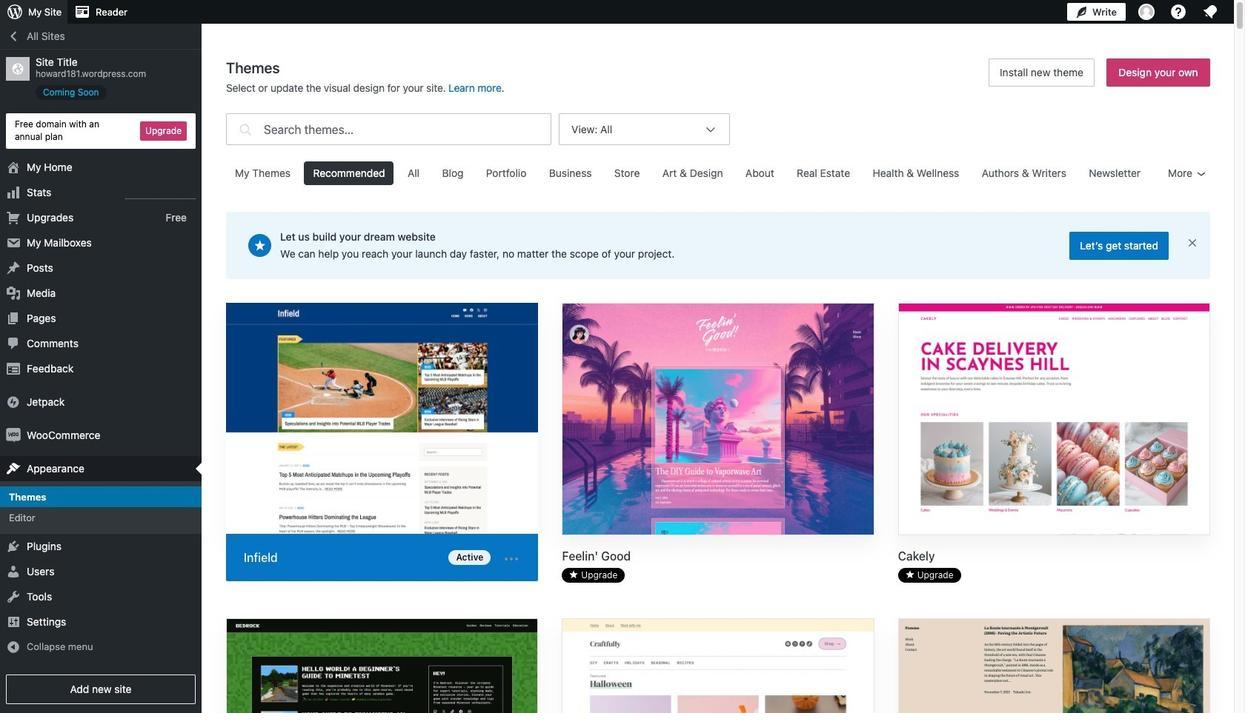 Task type: locate. For each thing, give the bounding box(es) containing it.
my profile image
[[1138, 4, 1155, 20]]

pomme is a simple portfolio theme for painters. image
[[899, 619, 1210, 714]]

more options for theme infield image
[[503, 551, 521, 568]]

1 vertical spatial img image
[[6, 428, 21, 443]]

None search field
[[226, 110, 552, 149]]

a passionate sports fan blog celebrating your favorite game. image
[[226, 303, 538, 537]]

manage your notifications image
[[1201, 3, 1219, 21]]

Search search field
[[264, 114, 551, 145]]

img image
[[6, 395, 21, 410], [6, 428, 21, 443]]

open search image
[[236, 110, 255, 149]]

0 vertical spatial img image
[[6, 395, 21, 410]]

help image
[[1170, 3, 1187, 21]]

a blog theme with a bold vaporwave aesthetic. its nostalgic atmosphere pays homage to the 80s and early 90s. image
[[563, 304, 874, 537]]



Task type: vqa. For each thing, say whether or not it's contained in the screenshot.
More options for theme Infield IMAGE
yes



Task type: describe. For each thing, give the bounding box(es) containing it.
inspired by the iconic worlds of minecraft and minetest, bedrock is a blog theme that reminds the immersive experience of these games. image
[[227, 619, 538, 714]]

a cheerful wordpress blogging theme dedicated to all things homemade and delightful. image
[[563, 619, 874, 714]]

cakely is a business theme perfect for bakers or cake makers with a vibrant colour. image
[[899, 304, 1210, 537]]

dismiss image
[[1187, 237, 1198, 249]]

1 img image from the top
[[6, 395, 21, 410]]

highest hourly views 0 image
[[125, 189, 196, 199]]

2 img image from the top
[[6, 428, 21, 443]]



